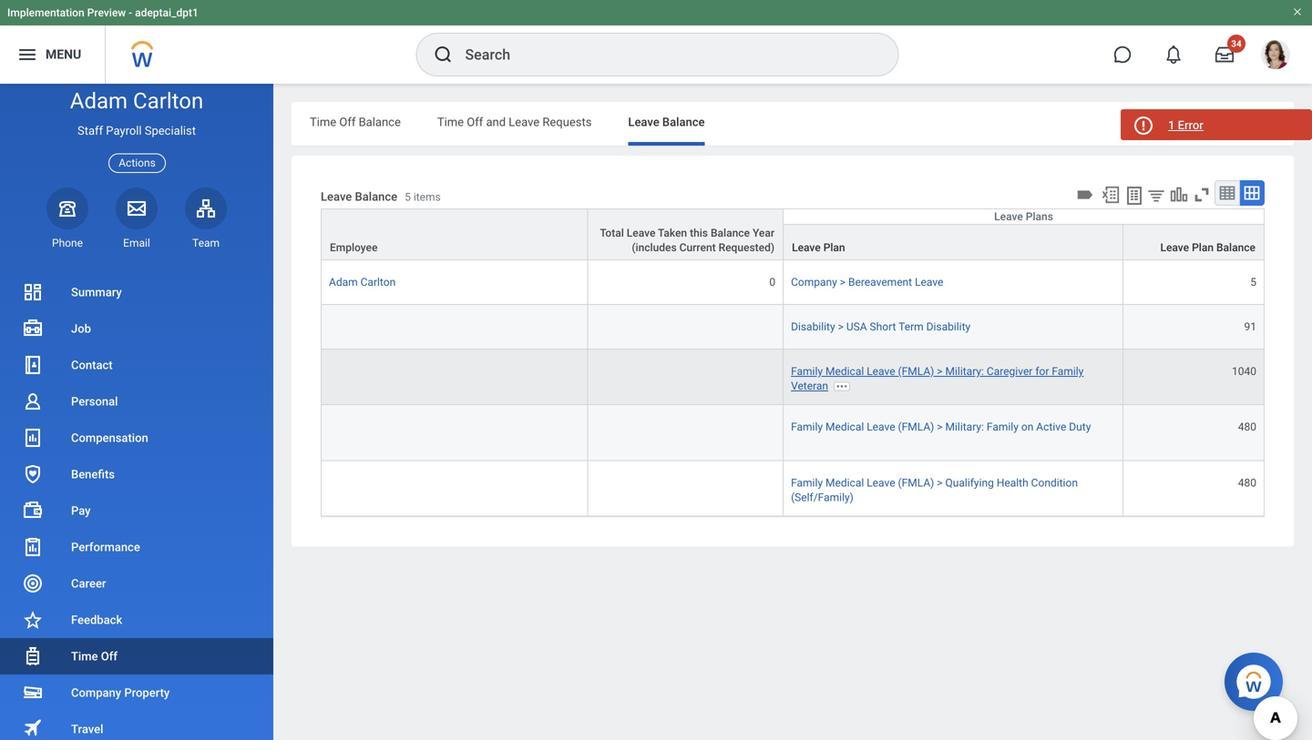 Task type: describe. For each thing, give the bounding box(es) containing it.
row containing adam carlton
[[321, 261, 1265, 305]]

performance
[[71, 541, 140, 555]]

34 button
[[1205, 35, 1246, 75]]

career link
[[0, 566, 273, 602]]

military: for caregiver
[[945, 365, 984, 378]]

1040
[[1232, 365, 1257, 378]]

travel link
[[0, 712, 273, 741]]

phone adam carlton element
[[46, 236, 88, 251]]

family medical leave (fmla) > military: family on active duty link
[[791, 418, 1091, 434]]

leave down search workday search field
[[628, 115, 659, 129]]

usa
[[846, 321, 867, 334]]

job image
[[22, 318, 44, 340]]

adam carlton inside navigation pane region
[[70, 88, 203, 114]]

compensation link
[[0, 420, 273, 457]]

family for family medical leave (fmla) > military: family on active duty
[[791, 421, 823, 434]]

> left bereavement
[[840, 276, 846, 289]]

time off balance
[[310, 115, 401, 129]]

benefits link
[[0, 457, 273, 493]]

bereavement
[[848, 276, 912, 289]]

export to excel image
[[1101, 185, 1121, 205]]

menu button
[[0, 26, 105, 84]]

company property link
[[0, 675, 273, 712]]

this
[[690, 227, 708, 240]]

summary link
[[0, 274, 273, 311]]

menu banner
[[0, 0, 1312, 84]]

table image
[[1218, 184, 1237, 202]]

view team image
[[195, 198, 217, 219]]

leave plan balance button
[[1124, 225, 1264, 260]]

plan for leave plan
[[823, 242, 845, 254]]

plan for leave plan balance
[[1192, 242, 1214, 254]]

list containing summary
[[0, 274, 273, 741]]

contact image
[[22, 354, 44, 376]]

exclamation image
[[1136, 119, 1150, 133]]

leave inside the family medical leave (fmla) > military: caregiver for family veteran
[[867, 365, 895, 378]]

total leave taken this balance year (includes current requested)
[[600, 227, 775, 254]]

family for family medical leave (fmla) > military: caregiver for family veteran
[[791, 365, 823, 378]]

balance up leave balance 5 items
[[359, 115, 401, 129]]

plans
[[1026, 211, 1053, 223]]

health
[[997, 477, 1029, 490]]

error
[[1178, 118, 1204, 132]]

leave inside total leave taken this balance year (includes current requested)
[[627, 227, 656, 240]]

implementation preview -   adeptai_dpt1
[[7, 6, 199, 19]]

travel image
[[22, 718, 44, 739]]

company property image
[[22, 683, 44, 704]]

contact
[[71, 359, 113, 372]]

travel
[[71, 723, 103, 737]]

(self/family)
[[791, 492, 854, 504]]

tag image
[[1075, 185, 1095, 205]]

carlton inside navigation pane region
[[133, 88, 203, 114]]

compensation
[[71, 431, 148, 445]]

-
[[129, 6, 132, 19]]

mail image
[[126, 198, 148, 219]]

leave balance 5 items
[[321, 190, 441, 204]]

summary image
[[22, 282, 44, 303]]

row containing leave plan
[[321, 224, 1265, 261]]

leave balance
[[628, 115, 705, 129]]

company for company > bereavement leave
[[791, 276, 837, 289]]

current
[[679, 242, 716, 254]]

performance link
[[0, 529, 273, 566]]

> for family medical leave (fmla) > qualifying health condition (self/family)
[[937, 477, 943, 490]]

phone button
[[46, 188, 88, 251]]

phone image
[[55, 198, 80, 219]]

implementation
[[7, 6, 84, 19]]

family medical leave (fmla) > qualifying health condition (self/family)
[[791, 477, 1078, 504]]

adam carlton inside row
[[329, 276, 396, 289]]

job
[[71, 322, 91, 336]]

off inside list
[[101, 650, 117, 664]]

active
[[1036, 421, 1066, 434]]

off for balance
[[339, 115, 356, 129]]

benefits
[[71, 468, 115, 482]]

family right for
[[1052, 365, 1084, 378]]

feedback image
[[22, 610, 44, 632]]

personal link
[[0, 384, 273, 420]]

staff
[[77, 124, 103, 138]]

(fmla) for health
[[898, 477, 934, 490]]

email button
[[116, 188, 158, 251]]

team adam carlton element
[[185, 236, 227, 251]]

company for company property
[[71, 687, 121, 700]]

feedback
[[71, 614, 122, 627]]

medical for family medical leave (fmla) > military: caregiver for family veteran
[[826, 365, 864, 378]]

disability > usa short term disability link
[[791, 317, 971, 334]]

job link
[[0, 311, 273, 347]]

medical for family medical leave (fmla) > qualifying health condition (self/family)
[[826, 477, 864, 490]]

performance image
[[22, 537, 44, 559]]

1 disability from the left
[[791, 321, 835, 334]]

> left usa
[[838, 321, 844, 334]]

navigation pane region
[[0, 84, 273, 741]]

time off
[[71, 650, 117, 664]]

balance inside 'popup button'
[[1217, 242, 1256, 254]]

company > bereavement leave
[[791, 276, 944, 289]]

1 error
[[1168, 118, 1204, 132]]

leave plan balance
[[1160, 242, 1256, 254]]

actions button
[[109, 154, 166, 173]]

short
[[870, 321, 896, 334]]

leave up employee
[[321, 190, 352, 204]]

leave plans button
[[784, 210, 1264, 224]]

phone
[[52, 237, 83, 250]]

taken
[[658, 227, 687, 240]]

qualifying
[[945, 477, 994, 490]]

requests
[[543, 115, 592, 129]]

> for family medical leave (fmla) > military: caregiver for family veteran
[[937, 365, 943, 378]]

Search Workday  search field
[[465, 35, 861, 75]]

profile logan mcneil image
[[1261, 40, 1290, 73]]

caregiver
[[987, 365, 1033, 378]]

justify image
[[16, 44, 38, 66]]

adam carlton link
[[329, 273, 396, 289]]

leave inside family medical leave (fmla) > qualifying health condition (self/family)
[[867, 477, 895, 490]]

carlton inside row
[[361, 276, 396, 289]]

total
[[600, 227, 624, 240]]

team link
[[185, 188, 227, 251]]

total leave taken this balance year (includes current requested) button
[[588, 210, 783, 260]]

on
[[1021, 421, 1034, 434]]

and
[[486, 115, 506, 129]]

tab list containing time off balance
[[292, 102, 1294, 146]]

balance down search workday search field
[[662, 115, 705, 129]]

veteran
[[791, 380, 828, 393]]

export to worksheets image
[[1124, 185, 1145, 207]]

row containing family medical leave (fmla) > qualifying health condition (self/family)
[[321, 461, 1265, 517]]

> for family medical leave (fmla) > military: family on active duty
[[937, 421, 943, 434]]

company property
[[71, 687, 170, 700]]



Task type: vqa. For each thing, say whether or not it's contained in the screenshot.
1st Use from the bottom of the Runtime Date Prompts group
no



Task type: locate. For each thing, give the bounding box(es) containing it.
0 horizontal spatial time
[[71, 650, 98, 664]]

2 vertical spatial medical
[[826, 477, 864, 490]]

toolbar
[[1073, 180, 1265, 209]]

family for family medical leave (fmla) > qualifying health condition (self/family)
[[791, 477, 823, 490]]

menu
[[46, 47, 81, 62]]

email adam carlton element
[[116, 236, 158, 251]]

plan
[[823, 242, 845, 254], [1192, 242, 1214, 254]]

row
[[321, 209, 1265, 261], [321, 224, 1265, 261], [321, 261, 1265, 305], [321, 305, 1265, 350], [321, 350, 1265, 406], [321, 406, 1265, 461], [321, 461, 1265, 517]]

family up (self/family)
[[791, 477, 823, 490]]

family medical leave (fmla) > military: family on active duty
[[791, 421, 1091, 434]]

preview
[[87, 6, 126, 19]]

(includes
[[632, 242, 677, 254]]

company down leave plan
[[791, 276, 837, 289]]

plan inside 'popup button'
[[1192, 242, 1214, 254]]

adam carlton
[[70, 88, 203, 114], [329, 276, 396, 289]]

1 horizontal spatial disability
[[926, 321, 971, 334]]

0
[[769, 276, 776, 289]]

2 medical from the top
[[826, 421, 864, 434]]

(fmla)
[[898, 365, 934, 378], [898, 421, 934, 434], [898, 477, 934, 490]]

balance down table image
[[1217, 242, 1256, 254]]

1 row from the top
[[321, 209, 1265, 261]]

adam carlton up 'staff payroll specialist'
[[70, 88, 203, 114]]

0 horizontal spatial off
[[101, 650, 117, 664]]

career
[[71, 577, 106, 591]]

balance up requested)
[[711, 227, 750, 240]]

off up leave balance 5 items
[[339, 115, 356, 129]]

time off link
[[0, 639, 273, 675]]

company down time off
[[71, 687, 121, 700]]

family medical leave (fmla) > qualifying health condition (self/family) link
[[791, 473, 1078, 504]]

select to filter grid data image
[[1146, 186, 1166, 205]]

1 medical from the top
[[826, 365, 864, 378]]

4 row from the top
[[321, 305, 1265, 350]]

payroll
[[106, 124, 142, 138]]

time for time off balance
[[310, 115, 336, 129]]

time off and leave requests
[[437, 115, 592, 129]]

2 480 from the top
[[1238, 477, 1257, 490]]

cell
[[321, 305, 588, 350], [588, 305, 784, 350], [321, 350, 588, 406], [588, 350, 784, 406], [321, 406, 588, 461], [588, 406, 784, 461], [321, 461, 588, 517], [588, 461, 784, 517]]

medical inside family medical leave (fmla) > qualifying health condition (self/family)
[[826, 477, 864, 490]]

1 vertical spatial carlton
[[361, 276, 396, 289]]

company > bereavement leave link
[[791, 273, 944, 289]]

year
[[753, 227, 775, 240]]

family up veteran
[[791, 365, 823, 378]]

2 military: from the top
[[945, 421, 984, 434]]

employee
[[330, 242, 378, 254]]

5 left items
[[405, 191, 411, 204]]

7 row from the top
[[321, 461, 1265, 517]]

employee button
[[322, 210, 588, 260]]

480
[[1238, 421, 1257, 434], [1238, 477, 1257, 490]]

family down veteran
[[791, 421, 823, 434]]

(fmla) inside the family medical leave (fmla) > military: caregiver for family veteran
[[898, 365, 934, 378]]

leave inside 'popup button'
[[1160, 242, 1189, 254]]

(fmla) inside family medical leave (fmla) > qualifying health condition (self/family)
[[898, 477, 934, 490]]

2 horizontal spatial off
[[467, 115, 483, 129]]

0 vertical spatial military:
[[945, 365, 984, 378]]

disability right the term
[[926, 321, 971, 334]]

5
[[405, 191, 411, 204], [1250, 276, 1257, 289]]

family inside family medical leave (fmla) > qualifying health condition (self/family)
[[791, 477, 823, 490]]

leave up (includes
[[627, 227, 656, 240]]

2 row from the top
[[321, 224, 1265, 261]]

(fmla) for caregiver
[[898, 365, 934, 378]]

1 vertical spatial adam
[[329, 276, 358, 289]]

3 medical from the top
[[826, 477, 864, 490]]

items
[[414, 191, 441, 204]]

adam down employee
[[329, 276, 358, 289]]

1 vertical spatial 5
[[1250, 276, 1257, 289]]

480 for row containing family medical leave (fmla) > military: family on active duty
[[1238, 421, 1257, 434]]

5 up 91
[[1250, 276, 1257, 289]]

feedback link
[[0, 602, 273, 639]]

> left qualifying
[[937, 477, 943, 490]]

0 horizontal spatial plan
[[823, 242, 845, 254]]

(fmla) down the term
[[898, 365, 934, 378]]

time
[[310, 115, 336, 129], [437, 115, 464, 129], [71, 650, 98, 664]]

military:
[[945, 365, 984, 378], [945, 421, 984, 434]]

0 vertical spatial adam carlton
[[70, 88, 203, 114]]

(fmla) down the family medical leave (fmla) > military: caregiver for family veteran
[[898, 421, 934, 434]]

0 horizontal spatial disability
[[791, 321, 835, 334]]

3 (fmla) from the top
[[898, 477, 934, 490]]

requested)
[[719, 242, 775, 254]]

1 horizontal spatial company
[[791, 276, 837, 289]]

0 vertical spatial medical
[[826, 365, 864, 378]]

family medical leave (fmla) > military: caregiver for family veteran
[[791, 365, 1084, 393]]

1 vertical spatial (fmla)
[[898, 421, 934, 434]]

adam up staff
[[70, 88, 128, 114]]

off left and
[[467, 115, 483, 129]]

off for and
[[467, 115, 483, 129]]

1 vertical spatial medical
[[826, 421, 864, 434]]

list
[[0, 274, 273, 741]]

compensation image
[[22, 427, 44, 449]]

leave down family medical leave (fmla) > military: family on active duty
[[867, 477, 895, 490]]

expand table image
[[1243, 184, 1261, 202]]

leave down view worker - expand/collapse chart icon
[[1160, 242, 1189, 254]]

0 vertical spatial company
[[791, 276, 837, 289]]

fullscreen image
[[1192, 185, 1212, 205]]

1 horizontal spatial 5
[[1250, 276, 1257, 289]]

6 row from the top
[[321, 406, 1265, 461]]

91
[[1244, 321, 1257, 334]]

3 row from the top
[[321, 261, 1265, 305]]

1 horizontal spatial carlton
[[361, 276, 396, 289]]

2 horizontal spatial time
[[437, 115, 464, 129]]

1 vertical spatial 480
[[1238, 477, 1257, 490]]

time for time off and leave requests
[[437, 115, 464, 129]]

leave down the disability > usa short term disability
[[867, 365, 895, 378]]

row containing disability > usa short term disability
[[321, 305, 1265, 350]]

view worker - expand/collapse chart image
[[1169, 185, 1189, 205]]

pay
[[71, 504, 91, 518]]

disability > usa short term disability
[[791, 321, 971, 334]]

1 military: from the top
[[945, 365, 984, 378]]

balance
[[359, 115, 401, 129], [662, 115, 705, 129], [355, 190, 397, 204], [711, 227, 750, 240], [1217, 242, 1256, 254]]

1 plan from the left
[[823, 242, 845, 254]]

medical up veteran
[[826, 365, 864, 378]]

1 (fmla) from the top
[[898, 365, 934, 378]]

leave left "plans"
[[994, 211, 1023, 223]]

480 for row containing family medical leave (fmla) > qualifying health condition (self/family)
[[1238, 477, 1257, 490]]

leave plan
[[792, 242, 845, 254]]

2 plan from the left
[[1192, 242, 1214, 254]]

adam inside navigation pane region
[[70, 88, 128, 114]]

company
[[791, 276, 837, 289], [71, 687, 121, 700]]

term
[[899, 321, 924, 334]]

for
[[1035, 365, 1049, 378]]

plan down fullscreen 'image'
[[1192, 242, 1214, 254]]

5 inside leave balance 5 items
[[405, 191, 411, 204]]

leave plan button
[[784, 225, 1123, 260]]

personal
[[71, 395, 118, 409]]

company inside "link"
[[71, 687, 121, 700]]

plan inside popup button
[[823, 242, 845, 254]]

row containing leave plans
[[321, 209, 1265, 261]]

0 vertical spatial adam
[[70, 88, 128, 114]]

balance inside total leave taken this balance year (includes current requested)
[[711, 227, 750, 240]]

balance left items
[[355, 190, 397, 204]]

row containing family medical leave (fmla) > military: caregiver for family veteran
[[321, 350, 1265, 406]]

disability left usa
[[791, 321, 835, 334]]

1 horizontal spatial plan
[[1192, 242, 1214, 254]]

military: down the family medical leave (fmla) > military: caregiver for family veteran
[[945, 421, 984, 434]]

2 vertical spatial (fmla)
[[898, 477, 934, 490]]

leave plans
[[994, 211, 1053, 223]]

actions
[[119, 157, 156, 170]]

leave down leave plan popup button
[[915, 276, 944, 289]]

time off image
[[22, 646, 44, 668]]

pay link
[[0, 493, 273, 529]]

2 (fmla) from the top
[[898, 421, 934, 434]]

5 row from the top
[[321, 350, 1265, 406]]

carlton up specialist
[[133, 88, 203, 114]]

adeptai_dpt1
[[135, 6, 199, 19]]

benefits image
[[22, 464, 44, 486]]

search image
[[432, 44, 454, 66]]

time for time off
[[71, 650, 98, 664]]

specialist
[[145, 124, 196, 138]]

team
[[192, 237, 220, 250]]

medical
[[826, 365, 864, 378], [826, 421, 864, 434], [826, 477, 864, 490]]

personal image
[[22, 391, 44, 413]]

>
[[840, 276, 846, 289], [838, 321, 844, 334], [937, 365, 943, 378], [937, 421, 943, 434], [937, 477, 943, 490]]

leave
[[509, 115, 540, 129], [628, 115, 659, 129], [321, 190, 352, 204], [994, 211, 1023, 223], [627, 227, 656, 240], [792, 242, 821, 254], [1160, 242, 1189, 254], [915, 276, 944, 289], [867, 365, 895, 378], [867, 421, 895, 434], [867, 477, 895, 490]]

leave down the family medical leave (fmla) > military: caregiver for family veteran
[[867, 421, 895, 434]]

leave right and
[[509, 115, 540, 129]]

0 horizontal spatial company
[[71, 687, 121, 700]]

family
[[791, 365, 823, 378], [1052, 365, 1084, 378], [791, 421, 823, 434], [987, 421, 1019, 434], [791, 477, 823, 490]]

row containing family medical leave (fmla) > military: family on active duty
[[321, 406, 1265, 461]]

1 horizontal spatial adam carlton
[[329, 276, 396, 289]]

contact link
[[0, 347, 273, 384]]

1 error button
[[1121, 109, 1312, 140]]

off
[[339, 115, 356, 129], [467, 115, 483, 129], [101, 650, 117, 664]]

staff payroll specialist
[[77, 124, 196, 138]]

(fmla) for family
[[898, 421, 934, 434]]

0 horizontal spatial adam carlton
[[70, 88, 203, 114]]

0 vertical spatial carlton
[[133, 88, 203, 114]]

1 480 from the top
[[1238, 421, 1257, 434]]

military: inside the family medical leave (fmla) > military: caregiver for family veteran
[[945, 365, 984, 378]]

notifications large image
[[1165, 46, 1183, 64]]

2 disability from the left
[[926, 321, 971, 334]]

0 horizontal spatial carlton
[[133, 88, 203, 114]]

duty
[[1069, 421, 1091, 434]]

0 horizontal spatial adam
[[70, 88, 128, 114]]

> up family medical leave (fmla) > military: family on active duty link
[[937, 365, 943, 378]]

family left on
[[987, 421, 1019, 434]]

0 horizontal spatial 5
[[405, 191, 411, 204]]

1
[[1168, 118, 1175, 132]]

medical up (self/family)
[[826, 477, 864, 490]]

1 vertical spatial company
[[71, 687, 121, 700]]

off up the company property
[[101, 650, 117, 664]]

1 vertical spatial military:
[[945, 421, 984, 434]]

military: left caregiver
[[945, 365, 984, 378]]

(fmla) left qualifying
[[898, 477, 934, 490]]

inbox large image
[[1216, 46, 1234, 64]]

email
[[123, 237, 150, 250]]

1 horizontal spatial off
[[339, 115, 356, 129]]

career image
[[22, 573, 44, 595]]

medical inside the family medical leave (fmla) > military: caregiver for family veteran
[[826, 365, 864, 378]]

medical down veteran
[[826, 421, 864, 434]]

1 vertical spatial adam carlton
[[329, 276, 396, 289]]

medical for family medical leave (fmla) > military: family on active duty
[[826, 421, 864, 434]]

1 horizontal spatial adam
[[329, 276, 358, 289]]

condition
[[1031, 477, 1078, 490]]

> inside family medical leave (fmla) > qualifying health condition (self/family)
[[937, 477, 943, 490]]

34
[[1231, 38, 1242, 49]]

0 vertical spatial (fmla)
[[898, 365, 934, 378]]

military: for family
[[945, 421, 984, 434]]

pay image
[[22, 500, 44, 522]]

0 vertical spatial 480
[[1238, 421, 1257, 434]]

time inside navigation pane region
[[71, 650, 98, 664]]

1 horizontal spatial time
[[310, 115, 336, 129]]

> down the family medical leave (fmla) > military: caregiver for family veteran
[[937, 421, 943, 434]]

property
[[124, 687, 170, 700]]

disability
[[791, 321, 835, 334], [926, 321, 971, 334]]

tab list
[[292, 102, 1294, 146]]

plan up company > bereavement leave link
[[823, 242, 845, 254]]

> inside the family medical leave (fmla) > military: caregiver for family veteran
[[937, 365, 943, 378]]

carlton down employee
[[361, 276, 396, 289]]

leave right requested)
[[792, 242, 821, 254]]

adam carlton down employee
[[329, 276, 396, 289]]

0 vertical spatial 5
[[405, 191, 411, 204]]

family medical leave (fmla) > military: caregiver for family veteran link
[[791, 362, 1084, 393]]

close environment banner image
[[1292, 6, 1303, 17]]



